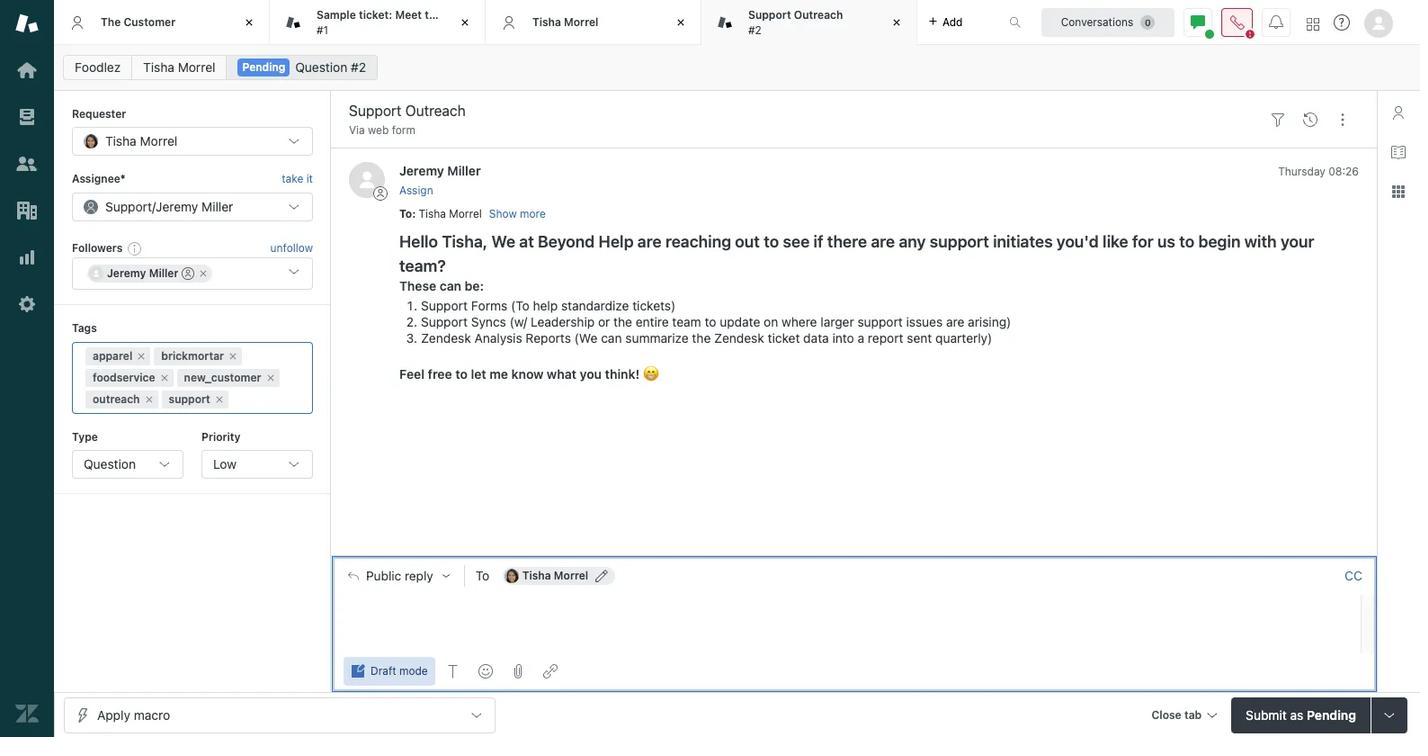 Task type: vqa. For each thing, say whether or not it's contained in the screenshot.
Ticket Actions Image
yes



Task type: locate. For each thing, give the bounding box(es) containing it.
support inside the assignee* element
[[105, 199, 152, 214]]

miller inside "option"
[[149, 267, 179, 280]]

support
[[749, 8, 792, 22], [105, 199, 152, 214], [421, 298, 468, 313], [421, 314, 468, 329]]

miller up to : tisha morrel show more
[[448, 163, 481, 179]]

pending inside secondary element
[[242, 60, 286, 74]]

zendesk
[[421, 330, 471, 346], [715, 330, 765, 346]]

2 horizontal spatial are
[[947, 314, 965, 329]]

1 vertical spatial #2
[[351, 59, 366, 75]]

tab
[[270, 0, 486, 45], [702, 0, 918, 45]]

these
[[400, 278, 437, 293]]

jeremy down info on adding followers icon
[[107, 267, 146, 280]]

1 horizontal spatial remove image
[[214, 394, 225, 405]]

report
[[868, 330, 904, 346]]

reports
[[526, 330, 571, 346]]

quarterly)
[[936, 330, 993, 346]]

2 horizontal spatial close image
[[888, 13, 906, 31]]

zendesk up free
[[421, 330, 471, 346]]

tisha morrel tab
[[486, 0, 702, 45]]

1 vertical spatial miller
[[202, 199, 233, 214]]

remove image down brickmortar
[[159, 372, 170, 383]]

#2 down the ticket:
[[351, 59, 366, 75]]

question down type
[[84, 456, 136, 472]]

organizations image
[[15, 199, 39, 222]]

0 horizontal spatial can
[[440, 278, 462, 293]]

what
[[547, 366, 577, 382]]

1 close image from the left
[[456, 13, 474, 31]]

miller for jeremy miller assign
[[448, 163, 481, 179]]

remove image
[[136, 351, 147, 361], [159, 372, 170, 383], [265, 372, 276, 383], [144, 394, 154, 405]]

0 horizontal spatial remove image
[[198, 268, 209, 279]]

entire
[[636, 314, 669, 329]]

0 vertical spatial to
[[400, 207, 412, 220]]

0 horizontal spatial to
[[400, 207, 412, 220]]

ticket right meet
[[445, 8, 475, 22]]

zendesk image
[[15, 702, 39, 725]]

0 vertical spatial can
[[440, 278, 462, 293]]

0 horizontal spatial pending
[[242, 60, 286, 74]]

support down new_customer
[[169, 392, 210, 405]]

assign button
[[400, 182, 433, 199]]

us
[[1158, 232, 1176, 251]]

are left any on the right
[[871, 232, 896, 251]]

remove image for new_customer
[[265, 372, 276, 383]]

jeremy inside "option"
[[107, 267, 146, 280]]

support right any on the right
[[930, 232, 990, 251]]

assign
[[400, 183, 433, 197]]

support inside 'support outreach #2'
[[749, 8, 792, 22]]

tisha
[[533, 15, 561, 29], [143, 59, 175, 75], [105, 134, 137, 149], [419, 207, 446, 220], [523, 569, 551, 582]]

2 tab from the left
[[702, 0, 918, 45]]

initiates
[[994, 232, 1053, 251]]

to
[[764, 232, 780, 251], [1180, 232, 1195, 251], [705, 314, 717, 329], [456, 366, 468, 382]]

public
[[366, 569, 402, 583]]

1 tab from the left
[[270, 0, 486, 45]]

hello tisha, we at beyond help are reaching out to see if there are any support initiates you'd like for us to begin with your team? these can be: support forms (to help standardize tickets) support syncs (w/ leadership or the entire team to update on where larger support issues are arising) zendesk analysis reports (we can summarize the zendesk ticket data into a report sent quarterly)
[[400, 232, 1315, 346]]

miller for jeremy miller
[[149, 267, 179, 280]]

jeremy miller option
[[87, 265, 213, 283]]

the
[[101, 15, 121, 29]]

forms
[[471, 298, 508, 313]]

1 horizontal spatial miller
[[202, 199, 233, 214]]

remove image
[[198, 268, 209, 279], [228, 351, 238, 361], [214, 394, 225, 405]]

tisha inside requester element
[[105, 134, 137, 149]]

apply
[[97, 707, 130, 722]]

question for question #2
[[295, 59, 348, 75]]

1 horizontal spatial #2
[[749, 23, 762, 36]]

you
[[580, 366, 602, 382]]

millerjeremy500@gmail.com image
[[89, 267, 103, 281]]

assignee* element
[[72, 192, 313, 221]]

me
[[490, 366, 508, 382]]

2 vertical spatial the
[[692, 330, 711, 346]]

data
[[804, 330, 829, 346]]

question #2
[[295, 59, 366, 75]]

knowledge image
[[1392, 145, 1407, 159]]

0 vertical spatial question
[[295, 59, 348, 75]]

support
[[930, 232, 990, 251], [858, 314, 903, 329], [169, 392, 210, 405]]

0 vertical spatial ticket
[[445, 8, 475, 22]]

tickets)
[[633, 298, 676, 313]]

the down the team
[[692, 330, 711, 346]]

tisha inside to : tisha morrel show more
[[419, 207, 446, 220]]

remove image right user is an agent icon
[[198, 268, 209, 279]]

to left "moretisha@foodlez.com" icon on the left bottom of the page
[[476, 568, 490, 583]]

(to
[[511, 298, 530, 313]]

the
[[425, 8, 442, 22], [614, 314, 633, 329], [692, 330, 711, 346]]

2 vertical spatial jeremy
[[107, 267, 146, 280]]

0 vertical spatial the
[[425, 8, 442, 22]]

draft mode button
[[344, 657, 435, 686]]

miller right /
[[202, 199, 233, 214]]

can down or
[[601, 330, 622, 346]]

where
[[782, 314, 818, 329]]

ticket down the on
[[768, 330, 800, 346]]

filter image
[[1272, 112, 1286, 127]]

0 vertical spatial #2
[[749, 23, 762, 36]]

0 horizontal spatial jeremy
[[107, 267, 146, 280]]

2 horizontal spatial support
[[930, 232, 990, 251]]

question inside secondary element
[[295, 59, 348, 75]]

displays possible ticket submission types image
[[1383, 708, 1398, 722]]

2 close image from the left
[[672, 13, 690, 31]]

#2
[[749, 23, 762, 36], [351, 59, 366, 75]]

morrel inside tisha morrel tab
[[564, 15, 599, 29]]

take it
[[282, 172, 313, 186]]

0 horizontal spatial support
[[169, 392, 210, 405]]

jeremy up assign
[[400, 163, 444, 179]]

1 horizontal spatial zendesk
[[715, 330, 765, 346]]

1 horizontal spatial jeremy
[[156, 199, 198, 214]]

1 horizontal spatial to
[[476, 568, 490, 583]]

jeremy miller assign
[[400, 163, 481, 197]]

1 vertical spatial remove image
[[228, 351, 238, 361]]

remove image up new_customer
[[228, 351, 238, 361]]

unfollow button
[[271, 240, 313, 256]]

remove image for support
[[214, 394, 225, 405]]

apply macro
[[97, 707, 170, 722]]

#2 up secondary element
[[749, 23, 762, 36]]

on
[[764, 314, 779, 329]]

pending
[[242, 60, 286, 74], [1308, 707, 1357, 722]]

0 horizontal spatial close image
[[456, 13, 474, 31]]

3 close image from the left
[[888, 13, 906, 31]]

1 vertical spatial support
[[858, 314, 903, 329]]

1 vertical spatial ticket
[[768, 330, 800, 346]]

/
[[152, 199, 156, 214]]

support up report
[[858, 314, 903, 329]]

to right out
[[764, 232, 780, 251]]

to for to
[[476, 568, 490, 583]]

1 vertical spatial can
[[601, 330, 622, 346]]

tisha morrel inside tab
[[533, 15, 599, 29]]

remove image right new_customer
[[265, 372, 276, 383]]

public reply
[[366, 569, 434, 583]]

tisha inside tab
[[533, 15, 561, 29]]

1 vertical spatial pending
[[1308, 707, 1357, 722]]

0 horizontal spatial zendesk
[[421, 330, 471, 346]]

customer
[[124, 15, 176, 29]]

1 zendesk from the left
[[421, 330, 471, 346]]

0 horizontal spatial miller
[[149, 267, 179, 280]]

2 horizontal spatial jeremy
[[400, 163, 444, 179]]

there
[[828, 232, 868, 251]]

miller left user is an agent icon
[[149, 267, 179, 280]]

close image for sample ticket: meet the ticket
[[456, 13, 474, 31]]

main element
[[0, 0, 54, 737]]

beyond
[[538, 232, 595, 251]]

remove image up foodservice
[[136, 351, 147, 361]]

0 vertical spatial jeremy
[[400, 163, 444, 179]]

jeremy down requester element
[[156, 199, 198, 214]]

the customer tab
[[54, 0, 270, 45]]

ticket inside sample ticket: meet the ticket #1
[[445, 8, 475, 22]]

1 vertical spatial jeremy
[[156, 199, 198, 214]]

1 vertical spatial question
[[84, 456, 136, 472]]

free
[[428, 366, 452, 382]]

begin
[[1199, 232, 1241, 251]]

#2 inside secondary element
[[351, 59, 366, 75]]

be:
[[465, 278, 484, 293]]

support left outreach
[[749, 8, 792, 22]]

0 vertical spatial pending
[[242, 60, 286, 74]]

followers
[[72, 241, 123, 254]]

the right meet
[[425, 8, 442, 22]]

close image right meet
[[456, 13, 474, 31]]

1 horizontal spatial close image
[[672, 13, 690, 31]]

the inside sample ticket: meet the ticket #1
[[425, 8, 442, 22]]

pending down close image
[[242, 60, 286, 74]]

customer context image
[[1392, 105, 1407, 120]]

take
[[282, 172, 304, 186]]

remove image for foodservice
[[159, 372, 170, 383]]

tisha morrel inside secondary element
[[143, 59, 215, 75]]

admin image
[[15, 292, 39, 316]]

the right or
[[614, 314, 633, 329]]

to down assign button
[[400, 207, 412, 220]]

1 horizontal spatial the
[[614, 314, 633, 329]]

0 horizontal spatial ticket
[[445, 8, 475, 22]]

0 vertical spatial remove image
[[198, 268, 209, 279]]

help
[[533, 298, 558, 313]]

1 horizontal spatial question
[[295, 59, 348, 75]]

hello
[[400, 232, 438, 251]]

2 vertical spatial remove image
[[214, 394, 225, 405]]

close image for support outreach
[[888, 13, 906, 31]]

ticket:
[[359, 8, 393, 22]]

ticket
[[445, 8, 475, 22], [768, 330, 800, 346]]

zendesk down update
[[715, 330, 765, 346]]

remove image for apparel
[[136, 351, 147, 361]]

miller inside jeremy miller assign
[[448, 163, 481, 179]]

get help image
[[1335, 14, 1351, 31]]

tisha morrel inside requester element
[[105, 134, 178, 149]]

0 vertical spatial miller
[[448, 163, 481, 179]]

#2 inside 'support outreach #2'
[[749, 23, 762, 36]]

miller
[[448, 163, 481, 179], [202, 199, 233, 214], [149, 267, 179, 280]]

format text image
[[446, 664, 461, 679]]

morrel
[[564, 15, 599, 29], [178, 59, 215, 75], [140, 134, 178, 149], [449, 207, 482, 220], [554, 569, 589, 582]]

mode
[[400, 664, 428, 678]]

0 horizontal spatial tab
[[270, 0, 486, 45]]

syncs
[[471, 314, 506, 329]]

remove image right "outreach"
[[144, 394, 154, 405]]

1 horizontal spatial tab
[[702, 0, 918, 45]]

requester element
[[72, 127, 313, 156]]

are right 'help'
[[638, 232, 662, 251]]

:
[[412, 207, 416, 220]]

question down #1
[[295, 59, 348, 75]]

ticket actions image
[[1336, 112, 1351, 127]]

low button
[[202, 450, 313, 479]]

2 horizontal spatial miller
[[448, 163, 481, 179]]

can left be:
[[440, 278, 462, 293]]

jeremy for jeremy miller
[[107, 267, 146, 280]]

0 horizontal spatial the
[[425, 8, 442, 22]]

button displays agent's chat status as online. image
[[1191, 15, 1206, 29]]

question button
[[72, 450, 184, 479]]

2 zendesk from the left
[[715, 330, 765, 346]]

question inside popup button
[[84, 456, 136, 472]]

1 horizontal spatial ticket
[[768, 330, 800, 346]]

1 horizontal spatial pending
[[1308, 707, 1357, 722]]

Thursday 08:26 text field
[[1279, 165, 1360, 179]]

close image
[[456, 13, 474, 31], [672, 13, 690, 31], [888, 13, 906, 31]]

2 horizontal spatial remove image
[[228, 351, 238, 361]]

hide composer image
[[847, 549, 862, 563]]

remove image inside the jeremy miller "option"
[[198, 268, 209, 279]]

0 horizontal spatial #2
[[351, 59, 366, 75]]

a
[[858, 330, 865, 346]]

can
[[440, 278, 462, 293], [601, 330, 622, 346]]

support down assignee*
[[105, 199, 152, 214]]

pending right as
[[1308, 707, 1357, 722]]

0 horizontal spatial question
[[84, 456, 136, 472]]

help
[[599, 232, 634, 251]]

1 horizontal spatial can
[[601, 330, 622, 346]]

feel
[[400, 366, 425, 382]]

are up quarterly)
[[947, 314, 965, 329]]

to inside to : tisha morrel show more
[[400, 207, 412, 220]]

reaching
[[666, 232, 732, 251]]

type
[[72, 430, 98, 443]]

notifications image
[[1270, 15, 1284, 29]]

get started image
[[15, 58, 39, 82]]

you'd
[[1057, 232, 1099, 251]]

2 vertical spatial miller
[[149, 267, 179, 280]]

close tab
[[1152, 708, 1202, 721]]

are
[[638, 232, 662, 251], [871, 232, 896, 251], [947, 314, 965, 329]]

remove image down new_customer
[[214, 394, 225, 405]]

jeremy miller link
[[400, 163, 481, 179]]

to
[[400, 207, 412, 220], [476, 568, 490, 583]]

Public reply composer Draft mode text field
[[340, 595, 1356, 632]]

jeremy inside jeremy miller assign
[[400, 163, 444, 179]]

close image left add popup button
[[888, 13, 906, 31]]

1 vertical spatial to
[[476, 568, 490, 583]]

tisha inside secondary element
[[143, 59, 175, 75]]

1 horizontal spatial support
[[858, 314, 903, 329]]

any
[[899, 232, 926, 251]]

it
[[307, 172, 313, 186]]

close image up secondary element
[[672, 13, 690, 31]]

2 horizontal spatial the
[[692, 330, 711, 346]]

cc button
[[1345, 568, 1363, 584]]



Task type: describe. For each thing, give the bounding box(es) containing it.
morrel inside to : tisha morrel show more
[[449, 207, 482, 220]]

to right us
[[1180, 232, 1195, 251]]

your
[[1281, 232, 1315, 251]]

apps image
[[1392, 184, 1407, 199]]

submit as pending
[[1247, 707, 1357, 722]]

more
[[520, 207, 546, 221]]

close
[[1152, 708, 1182, 721]]

secondary element
[[54, 49, 1421, 85]]

insert emojis image
[[479, 664, 493, 679]]

outreach
[[93, 392, 140, 405]]

foodlez link
[[63, 55, 132, 80]]

Subject field
[[346, 100, 1259, 121]]

we
[[492, 232, 516, 251]]

jeremy inside the assignee* element
[[156, 199, 198, 214]]

tab containing sample ticket: meet the ticket
[[270, 0, 486, 45]]

assignee*
[[72, 172, 126, 186]]

like
[[1103, 232, 1129, 251]]

conversations button
[[1042, 8, 1175, 36]]

add attachment image
[[511, 664, 525, 679]]

support / jeremy miller
[[105, 199, 233, 214]]

morrel inside tisha morrel link
[[178, 59, 215, 75]]

meet
[[395, 8, 422, 22]]

show more button
[[489, 206, 546, 222]]

tags
[[72, 321, 97, 335]]

close image inside tisha morrel tab
[[672, 13, 690, 31]]

zendesk support image
[[15, 12, 39, 35]]

priority
[[202, 430, 241, 443]]

sample
[[317, 8, 356, 22]]

close tab button
[[1144, 697, 1225, 736]]

followers element
[[72, 258, 313, 290]]

1 horizontal spatial are
[[871, 232, 896, 251]]

for
[[1133, 232, 1154, 251]]

know
[[512, 366, 544, 382]]

reporting image
[[15, 246, 39, 269]]

support left the syncs
[[421, 314, 468, 329]]

to left let
[[456, 366, 468, 382]]

1 vertical spatial the
[[614, 314, 633, 329]]

remove image for brickmortar
[[228, 351, 238, 361]]

moretisha@foodlez.com image
[[505, 569, 519, 583]]

as
[[1291, 707, 1304, 722]]

jeremy for jeremy miller assign
[[400, 163, 444, 179]]

at
[[519, 232, 534, 251]]

to for to : tisha morrel show more
[[400, 207, 412, 220]]

draft
[[371, 664, 397, 678]]

let
[[471, 366, 487, 382]]

thursday 08:26
[[1279, 165, 1360, 179]]

conversations
[[1062, 15, 1134, 28]]

standardize
[[562, 298, 629, 313]]

submit
[[1247, 707, 1287, 722]]

add
[[943, 15, 963, 28]]

add button
[[918, 0, 974, 44]]

analysis
[[475, 330, 523, 346]]

tab
[[1185, 708, 1202, 721]]

take it button
[[282, 170, 313, 189]]

new_customer
[[184, 370, 261, 384]]

to : tisha morrel show more
[[400, 207, 546, 221]]

issues
[[907, 314, 943, 329]]

question for question
[[84, 456, 136, 472]]

info on adding followers image
[[128, 241, 142, 256]]

(w/
[[510, 314, 528, 329]]

out
[[735, 232, 760, 251]]

foodlez
[[75, 59, 121, 75]]

tabs tab list
[[54, 0, 991, 45]]

support outreach #2
[[749, 8, 844, 36]]

0 vertical spatial support
[[930, 232, 990, 251]]

#1
[[317, 23, 329, 36]]

web
[[368, 123, 389, 137]]

user is an agent image
[[182, 267, 195, 280]]

0 horizontal spatial are
[[638, 232, 662, 251]]

sent
[[907, 330, 933, 346]]

requester
[[72, 107, 126, 121]]

form
[[392, 123, 416, 137]]

cc
[[1345, 568, 1363, 583]]

customers image
[[15, 152, 39, 175]]

leadership
[[531, 314, 595, 329]]

arising)
[[968, 314, 1012, 329]]

add link (cmd k) image
[[543, 664, 558, 679]]

2 vertical spatial support
[[169, 392, 210, 405]]

reply
[[405, 569, 434, 583]]

summarize
[[626, 330, 689, 346]]

team
[[673, 314, 702, 329]]

if
[[814, 232, 824, 251]]

via
[[349, 123, 365, 137]]

support down these
[[421, 298, 468, 313]]

update
[[720, 314, 761, 329]]

outreach
[[794, 8, 844, 22]]

close image
[[240, 13, 258, 31]]

(we
[[575, 330, 598, 346]]

events image
[[1304, 112, 1318, 127]]

team?
[[400, 256, 446, 275]]

remove image for outreach
[[144, 394, 154, 405]]

draft mode
[[371, 664, 428, 678]]

zendesk products image
[[1308, 18, 1320, 30]]

apparel
[[93, 349, 133, 362]]

morrel inside requester element
[[140, 134, 178, 149]]

jeremy miller
[[107, 267, 179, 280]]

feel free to let me know what you think! 😁️
[[400, 366, 659, 382]]

tab containing support outreach
[[702, 0, 918, 45]]

to right the team
[[705, 314, 717, 329]]

sample ticket: meet the ticket #1
[[317, 8, 475, 36]]

miller inside the assignee* element
[[202, 199, 233, 214]]

ticket inside hello tisha, we at beyond help are reaching out to see if there are any support initiates you'd like for us to begin with your team? these can be: support forms (to help standardize tickets) support syncs (w/ leadership or the entire team to update on where larger support issues are arising) zendesk analysis reports (we can summarize the zendesk ticket data into a report sent quarterly)
[[768, 330, 800, 346]]

macro
[[134, 707, 170, 722]]

avatar image
[[349, 162, 385, 198]]

see
[[783, 232, 810, 251]]

public reply button
[[332, 557, 464, 595]]

or
[[598, 314, 610, 329]]

views image
[[15, 105, 39, 129]]

08:26
[[1329, 165, 1360, 179]]

show
[[489, 207, 517, 221]]

larger
[[821, 314, 855, 329]]

foodservice
[[93, 370, 155, 384]]

edit user image
[[596, 569, 609, 582]]

tisha,
[[442, 232, 488, 251]]



